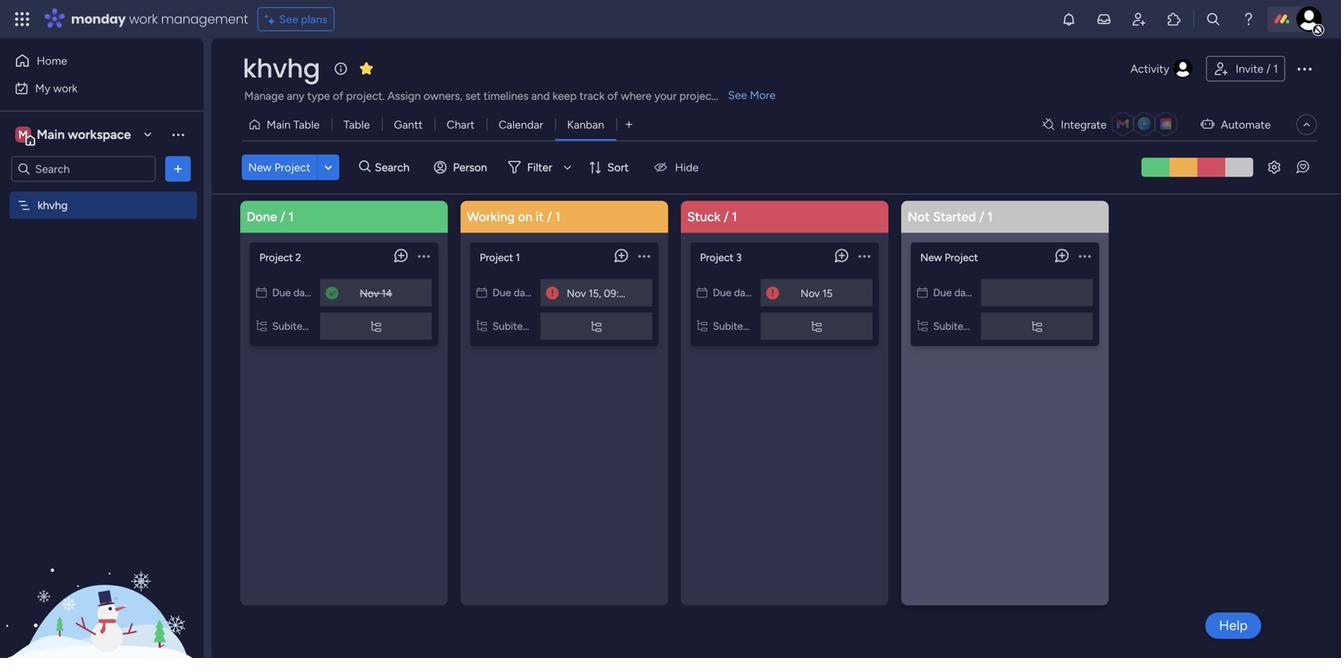 Task type: describe. For each thing, give the bounding box(es) containing it.
v2 done deadline image
[[326, 286, 339, 301]]

due for not
[[934, 286, 952, 299]]

see plans button
[[258, 7, 335, 31]]

project for working on it / 1
[[480, 251, 513, 264]]

autopilot image
[[1201, 114, 1215, 134]]

on
[[518, 209, 533, 224]]

main table
[[267, 118, 320, 131]]

hide
[[675, 160, 699, 174]]

not started / 1
[[908, 209, 993, 224]]

due date for working
[[493, 286, 535, 299]]

not
[[908, 209, 930, 224]]

due for done
[[272, 286, 291, 299]]

table button
[[332, 112, 382, 137]]

options image for stuck / 1
[[859, 243, 871, 271]]

due date for done
[[272, 286, 314, 299]]

project.
[[346, 89, 385, 103]]

subitems for not
[[934, 320, 977, 333]]

assign
[[388, 89, 421, 103]]

new project inside row group
[[921, 251, 979, 264]]

due for stuck
[[713, 286, 732, 299]]

working on it / 1
[[467, 209, 561, 224]]

notifications image
[[1061, 11, 1077, 27]]

workspace
[[68, 127, 131, 142]]

date for stuck
[[734, 286, 755, 299]]

more
[[750, 88, 776, 102]]

Search in workspace field
[[34, 160, 133, 178]]

15
[[823, 287, 833, 300]]

khvhg inside list box
[[38, 198, 68, 212]]

khvhg list box
[[0, 188, 204, 434]]

invite / 1 button
[[1207, 56, 1286, 81]]

1 down working on it / 1
[[516, 251, 520, 264]]

new project inside new project button
[[248, 160, 311, 174]]

help button
[[1206, 613, 1262, 639]]

sort button
[[582, 154, 639, 180]]

manage any type of project. assign owners, set timelines and keep track of where your project stands.
[[244, 89, 754, 103]]

hide button
[[643, 154, 709, 180]]

nov for working on it / 1
[[567, 287, 586, 300]]

chart button
[[435, 112, 487, 137]]

2 horizontal spatial options image
[[1295, 59, 1315, 78]]

stands.
[[719, 89, 754, 103]]

see more
[[728, 88, 776, 102]]

filter
[[527, 160, 553, 174]]

1 of from the left
[[333, 89, 344, 103]]

gantt button
[[382, 112, 435, 137]]

2
[[296, 251, 301, 264]]

invite / 1
[[1236, 62, 1279, 75]]

invite members image
[[1132, 11, 1148, 27]]

calendar button
[[487, 112, 555, 137]]

type
[[307, 89, 330, 103]]

v2 subitems open image for working on it / 1
[[591, 321, 602, 333]]

management
[[161, 10, 248, 28]]

new project button
[[242, 154, 317, 180]]

gary orlando image
[[1297, 6, 1323, 32]]

see plans
[[279, 12, 328, 26]]

v2 subitems open image for done / 1
[[371, 321, 381, 333]]

project
[[680, 89, 716, 103]]

v2 calendar view small outline image for not
[[918, 286, 928, 299]]

stuck / 1
[[688, 209, 738, 224]]

angle down image
[[325, 161, 332, 173]]

dapulse integrations image
[[1043, 119, 1055, 131]]

owners,
[[424, 89, 463, 103]]

main for main workspace
[[37, 127, 65, 142]]

new inside button
[[248, 160, 272, 174]]

v2 subitems open image for stuck / 1
[[812, 321, 822, 333]]

14
[[382, 287, 392, 300]]

help
[[1220, 617, 1248, 634]]

1 inside button
[[1274, 62, 1279, 75]]

lottie animation element
[[0, 497, 204, 658]]

nov for stuck / 1
[[801, 287, 820, 300]]

search everything image
[[1206, 11, 1222, 27]]

show board description image
[[331, 61, 351, 77]]

gantt
[[394, 118, 423, 131]]

keep
[[553, 89, 577, 103]]

see more link
[[727, 87, 778, 103]]

activity
[[1131, 62, 1170, 75]]

stuck
[[688, 209, 721, 224]]

working
[[467, 209, 515, 224]]

track
[[580, 89, 605, 103]]

options image for not started / 1
[[1079, 243, 1091, 271]]

started
[[933, 209, 976, 224]]

where
[[621, 89, 652, 103]]

main workspace
[[37, 127, 131, 142]]

/ for done
[[280, 209, 286, 224]]

my work button
[[10, 75, 172, 101]]

options image for done / 1
[[418, 243, 430, 271]]



Task type: vqa. For each thing, say whether or not it's contained in the screenshot.


Task type: locate. For each thing, give the bounding box(es) containing it.
am
[[635, 287, 651, 300]]

project 3
[[700, 251, 742, 264]]

2 horizontal spatial v2 subitems open image
[[812, 321, 822, 333]]

1 horizontal spatial v2 subitems open image
[[591, 321, 602, 333]]

v2 calendar view small outline image down project 3
[[697, 286, 708, 299]]

table down project.
[[344, 118, 370, 131]]

date for not started
[[955, 286, 976, 299]]

v2 subitems open image down nov 15
[[812, 321, 822, 333]]

nov
[[360, 287, 379, 300], [567, 287, 586, 300], [801, 287, 820, 300]]

0 horizontal spatial khvhg
[[38, 198, 68, 212]]

done / 1
[[247, 209, 294, 224]]

1 vertical spatial new project
[[921, 251, 979, 264]]

/
[[1267, 62, 1271, 75], [280, 209, 286, 224], [547, 209, 552, 224], [724, 209, 729, 224], [980, 209, 985, 224]]

options image up am
[[638, 243, 650, 271]]

table inside 'button'
[[344, 118, 370, 131]]

main
[[267, 118, 291, 131], [37, 127, 65, 142]]

0 horizontal spatial work
[[53, 81, 78, 95]]

4 v2 calendar view small outline image from the left
[[918, 286, 928, 299]]

monday work management
[[71, 10, 248, 28]]

workspace options image
[[170, 126, 186, 142]]

automate
[[1221, 118, 1271, 131]]

v2 calendar view small outline image down not
[[918, 286, 928, 299]]

0 horizontal spatial main
[[37, 127, 65, 142]]

/ for invite
[[1267, 62, 1271, 75]]

1 vertical spatial khvhg
[[38, 198, 68, 212]]

option
[[0, 191, 204, 194]]

inbox image
[[1097, 11, 1112, 27]]

project for stuck / 1
[[700, 251, 734, 264]]

v2 overdue deadline image for working on it / 1
[[546, 286, 559, 301]]

0 vertical spatial khvhg
[[243, 51, 320, 86]]

3 v2 calendar view small outline image from the left
[[697, 286, 708, 299]]

date for done
[[293, 286, 314, 299]]

khvhg down search in workspace field
[[38, 198, 68, 212]]

4 due date from the left
[[934, 286, 976, 299]]

/ right done
[[280, 209, 286, 224]]

table inside button
[[293, 118, 320, 131]]

your
[[655, 89, 677, 103]]

1 v2 calendar view small outline image from the left
[[256, 286, 267, 299]]

2 table from the left
[[344, 118, 370, 131]]

1 right invite
[[1274, 62, 1279, 75]]

2 due date from the left
[[493, 286, 535, 299]]

project 2
[[260, 251, 301, 264]]

2 horizontal spatial v2 subtasks column small outline image
[[918, 320, 928, 333]]

due date
[[272, 286, 314, 299], [493, 286, 535, 299], [713, 286, 755, 299], [934, 286, 976, 299]]

due date down project 1
[[493, 286, 535, 299]]

3
[[736, 251, 742, 264]]

nov 14
[[360, 287, 392, 300]]

project
[[275, 160, 311, 174], [260, 251, 293, 264], [480, 251, 513, 264], [700, 251, 734, 264], [945, 251, 979, 264]]

person
[[453, 160, 487, 174]]

main for main table
[[267, 118, 291, 131]]

0 horizontal spatial v2 subtasks column small outline image
[[256, 320, 267, 333]]

4 date from the left
[[955, 286, 976, 299]]

it
[[536, 209, 544, 224]]

date for working on it
[[514, 286, 535, 299]]

v2 calendar view small outline image
[[256, 286, 267, 299], [477, 286, 487, 299], [697, 286, 708, 299], [918, 286, 928, 299]]

0 horizontal spatial v2 overdue deadline image
[[546, 286, 559, 301]]

2 subitems from the left
[[493, 320, 537, 333]]

nov 15, 09:00 am
[[567, 287, 651, 300]]

2 horizontal spatial nov
[[801, 287, 820, 300]]

main inside workspace selection element
[[37, 127, 65, 142]]

due down not started / 1 at the top of the page
[[934, 286, 952, 299]]

work right monday
[[129, 10, 158, 28]]

1 right stuck
[[732, 209, 738, 224]]

plans
[[301, 12, 328, 26]]

and
[[532, 89, 550, 103]]

of right type
[[333, 89, 344, 103]]

1 horizontal spatial see
[[728, 88, 747, 102]]

1 right started at the right of the page
[[988, 209, 993, 224]]

v2 subtasks column small outline image
[[477, 320, 487, 333]]

3 date from the left
[[734, 286, 755, 299]]

1 horizontal spatial v2 subtasks column small outline image
[[697, 320, 708, 333]]

0 horizontal spatial see
[[279, 12, 298, 26]]

project left 3
[[700, 251, 734, 264]]

v2 overdue deadline image left nov 15
[[767, 286, 779, 301]]

work for my
[[53, 81, 78, 95]]

/ right it
[[547, 209, 552, 224]]

3 v2 subitems open image from the left
[[812, 321, 822, 333]]

new down not
[[921, 251, 943, 264]]

due date for not
[[934, 286, 976, 299]]

/ right stuck
[[724, 209, 729, 224]]

my work
[[35, 81, 78, 95]]

2 horizontal spatial options image
[[638, 243, 650, 271]]

date down 3
[[734, 286, 755, 299]]

0 horizontal spatial options image
[[170, 161, 186, 177]]

1 due from the left
[[272, 286, 291, 299]]

v2 subitems open image
[[371, 321, 381, 333], [591, 321, 602, 333], [812, 321, 822, 333]]

select product image
[[14, 11, 30, 27]]

v2 overdue deadline image left 15,
[[546, 286, 559, 301]]

workspace image
[[15, 126, 31, 143]]

v2 calendar view small outline image for done
[[256, 286, 267, 299]]

/ right started at the right of the page
[[980, 209, 985, 224]]

3 due from the left
[[713, 286, 732, 299]]

due
[[272, 286, 291, 299], [493, 286, 511, 299], [713, 286, 732, 299], [934, 286, 952, 299]]

1 table from the left
[[293, 118, 320, 131]]

1 horizontal spatial main
[[267, 118, 291, 131]]

2 v2 calendar view small outline image from the left
[[477, 286, 487, 299]]

of
[[333, 89, 344, 103], [608, 89, 618, 103]]

filter button
[[502, 154, 577, 180]]

help image
[[1241, 11, 1257, 27]]

v2 subitems open image
[[1032, 321, 1043, 333]]

work inside "button"
[[53, 81, 78, 95]]

v2 calendar view small outline image for working
[[477, 286, 487, 299]]

remove from favorites image
[[359, 60, 374, 76]]

0 vertical spatial work
[[129, 10, 158, 28]]

0 horizontal spatial options image
[[859, 243, 871, 271]]

project left 2
[[260, 251, 293, 264]]

0 horizontal spatial of
[[333, 89, 344, 103]]

new project down not started / 1 at the top of the page
[[921, 251, 979, 264]]

collapse board header image
[[1301, 118, 1314, 131]]

chart
[[447, 118, 475, 131]]

new
[[248, 160, 272, 174], [921, 251, 943, 264]]

1 subitems from the left
[[272, 320, 316, 333]]

/ for stuck
[[724, 209, 729, 224]]

1 horizontal spatial work
[[129, 10, 158, 28]]

work
[[129, 10, 158, 28], [53, 81, 78, 95]]

nov left 15,
[[567, 287, 586, 300]]

set
[[466, 89, 481, 103]]

project inside button
[[275, 160, 311, 174]]

1 horizontal spatial of
[[608, 89, 618, 103]]

1 right done
[[289, 209, 294, 224]]

workspace selection element
[[15, 125, 133, 146]]

1 horizontal spatial options image
[[1079, 243, 1091, 271]]

/ inside button
[[1267, 62, 1271, 75]]

2 due from the left
[[493, 286, 511, 299]]

options image for working on it / 1
[[638, 243, 650, 271]]

1 nov from the left
[[360, 287, 379, 300]]

options image
[[170, 161, 186, 177], [418, 243, 430, 271], [638, 243, 650, 271]]

project down working at the left of page
[[480, 251, 513, 264]]

row group containing done
[[237, 201, 1119, 658]]

home button
[[10, 48, 172, 73]]

project left angle down icon
[[275, 160, 311, 174]]

/ right invite
[[1267, 62, 1271, 75]]

2 nov from the left
[[567, 287, 586, 300]]

v2 calendar view small outline image for stuck
[[697, 286, 708, 299]]

1 vertical spatial new
[[921, 251, 943, 264]]

work for monday
[[129, 10, 158, 28]]

1 horizontal spatial table
[[344, 118, 370, 131]]

v2 subtasks column small outline image for done
[[256, 320, 267, 333]]

manage
[[244, 89, 284, 103]]

0 vertical spatial see
[[279, 12, 298, 26]]

of right track
[[608, 89, 618, 103]]

0 horizontal spatial table
[[293, 118, 320, 131]]

main inside button
[[267, 118, 291, 131]]

nov for done / 1
[[360, 287, 379, 300]]

3 v2 subtasks column small outline image from the left
[[918, 320, 928, 333]]

date
[[293, 286, 314, 299], [514, 286, 535, 299], [734, 286, 755, 299], [955, 286, 976, 299]]

0 horizontal spatial new
[[248, 160, 272, 174]]

1 horizontal spatial new project
[[921, 251, 979, 264]]

v2 calendar view small outline image up v2 subtasks column small outline image
[[477, 286, 487, 299]]

table down any
[[293, 118, 320, 131]]

1 horizontal spatial v2 overdue deadline image
[[767, 286, 779, 301]]

Search field
[[371, 156, 419, 178]]

nov left 14
[[360, 287, 379, 300]]

see
[[279, 12, 298, 26], [728, 88, 747, 102]]

subitems for done
[[272, 320, 316, 333]]

0 horizontal spatial v2 subitems open image
[[371, 321, 381, 333]]

1 horizontal spatial khvhg
[[243, 51, 320, 86]]

date down started at the right of the page
[[955, 286, 976, 299]]

0 horizontal spatial new project
[[248, 160, 311, 174]]

2 v2 overdue deadline image from the left
[[767, 286, 779, 301]]

3 due date from the left
[[713, 286, 755, 299]]

1 v2 subtasks column small outline image from the left
[[256, 320, 267, 333]]

calendar
[[499, 118, 543, 131]]

3 nov from the left
[[801, 287, 820, 300]]

1 v2 overdue deadline image from the left
[[546, 286, 559, 301]]

4 subitems from the left
[[934, 320, 977, 333]]

main right "workspace" image
[[37, 127, 65, 142]]

1 v2 subitems open image from the left
[[371, 321, 381, 333]]

home
[[37, 54, 67, 67]]

timelines
[[484, 89, 529, 103]]

my
[[35, 81, 50, 95]]

project for done / 1
[[260, 251, 293, 264]]

v2 subtasks column small outline image for stuck
[[697, 320, 708, 333]]

new project
[[248, 160, 311, 174], [921, 251, 979, 264]]

1 horizontal spatial nov
[[567, 287, 586, 300]]

integrate
[[1061, 118, 1107, 131]]

monday
[[71, 10, 126, 28]]

0 horizontal spatial nov
[[360, 287, 379, 300]]

1 vertical spatial work
[[53, 81, 78, 95]]

1 horizontal spatial options image
[[418, 243, 430, 271]]

v2 overdue deadline image
[[546, 286, 559, 301], [767, 286, 779, 301]]

nov left 15
[[801, 287, 820, 300]]

1 vertical spatial see
[[728, 88, 747, 102]]

subitems for working
[[493, 320, 537, 333]]

project down started at the right of the page
[[945, 251, 979, 264]]

m
[[18, 128, 28, 141]]

row group
[[237, 201, 1119, 658]]

due date down started at the right of the page
[[934, 286, 976, 299]]

15,
[[589, 287, 601, 300]]

options image left project 1
[[418, 243, 430, 271]]

due date for stuck
[[713, 286, 755, 299]]

add view image
[[626, 119, 633, 130]]

main down 'manage'
[[267, 118, 291, 131]]

1 horizontal spatial new
[[921, 251, 943, 264]]

main table button
[[242, 112, 332, 137]]

date down project 1
[[514, 286, 535, 299]]

new project down main table button
[[248, 160, 311, 174]]

see left more on the top right of page
[[728, 88, 747, 102]]

options image
[[1295, 59, 1315, 78], [859, 243, 871, 271], [1079, 243, 1091, 271]]

3 subitems from the left
[[713, 320, 757, 333]]

subitems
[[272, 320, 316, 333], [493, 320, 537, 333], [713, 320, 757, 333], [934, 320, 977, 333]]

nov 15
[[801, 287, 833, 300]]

2 of from the left
[[608, 89, 618, 103]]

v2 search image
[[359, 158, 371, 176]]

due date down 2
[[272, 286, 314, 299]]

new up done
[[248, 160, 272, 174]]

person button
[[428, 154, 497, 180]]

09:00
[[604, 287, 633, 300]]

due down project 3
[[713, 286, 732, 299]]

v2 subtasks column small outline image for not
[[918, 320, 928, 333]]

due down project 2 at the left top
[[272, 286, 291, 299]]

subitems for stuck
[[713, 320, 757, 333]]

apps image
[[1167, 11, 1183, 27]]

4 due from the left
[[934, 286, 952, 299]]

v2 overdue deadline image for stuck / 1
[[767, 286, 779, 301]]

v2 subtasks column small outline image
[[256, 320, 267, 333], [697, 320, 708, 333], [918, 320, 928, 333]]

0 vertical spatial new
[[248, 160, 272, 174]]

due date down 3
[[713, 286, 755, 299]]

activity button
[[1125, 56, 1200, 81]]

1 right it
[[555, 209, 561, 224]]

any
[[287, 89, 305, 103]]

see inside button
[[279, 12, 298, 26]]

2 date from the left
[[514, 286, 535, 299]]

due down project 1
[[493, 286, 511, 299]]

khvhg up any
[[243, 51, 320, 86]]

see for see more
[[728, 88, 747, 102]]

project 1
[[480, 251, 520, 264]]

see for see plans
[[279, 12, 298, 26]]

2 v2 subtasks column small outline image from the left
[[697, 320, 708, 333]]

invite
[[1236, 62, 1264, 75]]

kanban
[[567, 118, 605, 131]]

1
[[1274, 62, 1279, 75], [289, 209, 294, 224], [555, 209, 561, 224], [732, 209, 738, 224], [988, 209, 993, 224], [516, 251, 520, 264]]

v2 subitems open image down nov 14
[[371, 321, 381, 333]]

khvhg
[[243, 51, 320, 86], [38, 198, 68, 212]]

lottie animation image
[[0, 497, 204, 658]]

1 due date from the left
[[272, 286, 314, 299]]

v2 calendar view small outline image down project 2 at the left top
[[256, 286, 267, 299]]

due for working
[[493, 286, 511, 299]]

v2 subitems open image down 15,
[[591, 321, 602, 333]]

1 date from the left
[[293, 286, 314, 299]]

table
[[293, 118, 320, 131], [344, 118, 370, 131]]

done
[[247, 209, 277, 224]]

khvhg field
[[239, 51, 324, 86]]

0 vertical spatial new project
[[248, 160, 311, 174]]

kanban button
[[555, 112, 616, 137]]

arrow down image
[[558, 158, 577, 177]]

sort
[[608, 160, 629, 174]]

options image down workspace options icon
[[170, 161, 186, 177]]

date left v2 done deadline icon
[[293, 286, 314, 299]]

work right my
[[53, 81, 78, 95]]

2 v2 subitems open image from the left
[[591, 321, 602, 333]]

see left plans
[[279, 12, 298, 26]]



